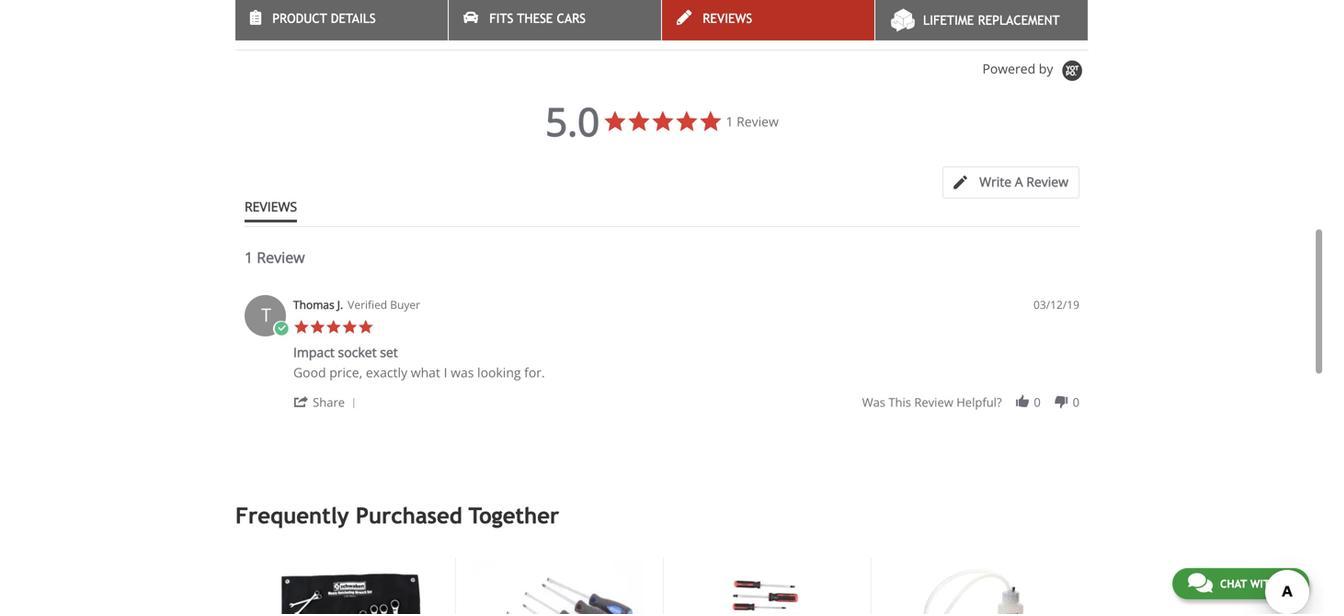Task type: vqa. For each thing, say whether or not it's contained in the screenshot.
second star image
yes



Task type: describe. For each thing, give the bounding box(es) containing it.
what
[[411, 364, 441, 381]]

exactly
[[366, 364, 408, 381]]

review date 03/12/19 element
[[1034, 297, 1080, 313]]

looking
[[477, 364, 521, 381]]

2 star image from the left
[[358, 319, 374, 335]]

product
[[272, 11, 327, 26]]

1 star image from the left
[[342, 319, 358, 335]]

share image
[[293, 394, 310, 410]]

1 horizontal spatial 1
[[726, 113, 734, 130]]

together
[[469, 503, 560, 529]]

5.0
[[546, 95, 600, 148]]

a
[[1015, 173, 1023, 191]]

5.0 star rating element
[[546, 95, 600, 148]]

impact socket set good price, exactly what i was looking for.
[[293, 344, 545, 381]]

product details
[[272, 11, 376, 26]]

lifetime
[[924, 13, 974, 28]]

chat with us link
[[1173, 568, 1310, 600]]

seperator image
[[348, 398, 359, 409]]

replacement
[[978, 13, 1060, 28]]

2 0 from the left
[[1073, 394, 1080, 411]]

details
[[331, 11, 376, 26]]

price,
[[330, 364, 363, 381]]

chat with us
[[1221, 578, 1294, 591]]

0 horizontal spatial review
[[257, 248, 305, 267]]

share button
[[293, 393, 363, 411]]

socket
[[338, 344, 377, 361]]

1 0 from the left
[[1034, 394, 1041, 411]]

2 star image from the left
[[310, 319, 326, 335]]

reviews
[[245, 198, 297, 215]]

these
[[517, 11, 553, 26]]

vote up review by thomas j. on 12 mar 2019 image
[[1015, 394, 1031, 410]]

schwaben ball end hex driver set - 4mm-10mm image
[[683, 558, 851, 614]]

powered by
[[983, 60, 1057, 77]]

write a review button
[[943, 167, 1080, 199]]

schwaben 6 pc. screwdriver set image
[[475, 558, 643, 614]]

with
[[1251, 578, 1278, 591]]

comments image
[[1188, 572, 1213, 594]]

0 vertical spatial 1 review
[[726, 113, 779, 130]]

reviews link
[[662, 0, 875, 40]]

purchased
[[356, 503, 462, 529]]

good
[[293, 364, 326, 381]]

3 star image from the left
[[326, 319, 342, 335]]

us
[[1281, 578, 1294, 591]]

share
[[313, 394, 345, 411]]

was
[[451, 364, 474, 381]]

schwaben compact european pressure brake bleeder image
[[890, 558, 1059, 614]]

group containing was this review helpful?
[[862, 394, 1080, 411]]



Task type: locate. For each thing, give the bounding box(es) containing it.
0 horizontal spatial 0
[[1034, 394, 1041, 411]]

write a review
[[980, 173, 1069, 191]]

vote down review by thomas j. on 12 mar 2019 image
[[1054, 394, 1070, 410]]

buyer
[[390, 297, 420, 312]]

review
[[737, 113, 779, 130], [1027, 173, 1069, 191], [257, 248, 305, 267]]

review
[[915, 394, 954, 411]]

03/12/19
[[1034, 297, 1080, 312]]

set
[[380, 344, 398, 361]]

i
[[444, 364, 447, 381]]

star image down the j.
[[326, 319, 342, 335]]

impact
[[293, 344, 335, 361]]

1 vertical spatial 1
[[245, 248, 253, 267]]

write no frame image
[[954, 176, 977, 190]]

reviews
[[703, 11, 753, 26], [235, 14, 306, 36]]

cars
[[557, 11, 586, 26]]

star image down verified
[[358, 319, 374, 335]]

circle checkmark image
[[273, 321, 289, 337]]

schwaben metric ratcheting 14 piece wrench set image
[[266, 558, 435, 614]]

impact socket set heading
[[293, 344, 398, 365]]

lifetime replacement
[[924, 13, 1060, 28]]

0 vertical spatial review
[[737, 113, 779, 130]]

star image down thomas j. verified buyer
[[342, 319, 358, 335]]

this
[[889, 394, 912, 411]]

fits these cars
[[490, 11, 586, 26]]

2 horizontal spatial review
[[1027, 173, 1069, 191]]

lifetime replacement link
[[876, 0, 1088, 40]]

0 right vote down review by thomas j. on 12 mar 2019 icon
[[1073, 394, 1080, 411]]

frequently
[[235, 503, 349, 529]]

1 vertical spatial review
[[1027, 173, 1069, 191]]

thomas j. verified buyer
[[293, 297, 420, 312]]

0 right vote up review by thomas j. on 12 mar 2019 image
[[1034, 394, 1041, 411]]

1 vertical spatial 1 review
[[245, 248, 305, 267]]

for.
[[524, 364, 545, 381]]

j.
[[337, 297, 343, 312]]

by
[[1039, 60, 1054, 77]]

powered by link
[[983, 60, 1089, 83]]

1 horizontal spatial review
[[737, 113, 779, 130]]

1 horizontal spatial 1 review
[[726, 113, 779, 130]]

group
[[862, 394, 1080, 411]]

verified
[[348, 297, 387, 312]]

was this review helpful?
[[862, 394, 1002, 411]]

chat
[[1221, 578, 1247, 591]]

fits
[[490, 11, 514, 26]]

reviews inside reviews link
[[703, 11, 753, 26]]

review inside write a review "dropdown button"
[[1027, 173, 1069, 191]]

frequently purchased together
[[235, 503, 560, 529]]

fits these cars link
[[449, 0, 661, 40]]

0 horizontal spatial 1
[[245, 248, 253, 267]]

powered
[[983, 60, 1036, 77]]

1 star image from the left
[[293, 319, 310, 335]]

was
[[862, 394, 886, 411]]

verified buyer heading
[[348, 297, 420, 313]]

0 horizontal spatial reviews
[[235, 14, 306, 36]]

t
[[261, 302, 271, 328]]

helpful?
[[957, 394, 1002, 411]]

star image
[[293, 319, 310, 335], [310, 319, 326, 335], [326, 319, 342, 335]]

0 vertical spatial 1
[[726, 113, 734, 130]]

0
[[1034, 394, 1041, 411], [1073, 394, 1080, 411]]

1 horizontal spatial reviews
[[703, 11, 753, 26]]

thomas
[[293, 297, 335, 312]]

star image down thomas at the left of the page
[[310, 319, 326, 335]]

1
[[726, 113, 734, 130], [245, 248, 253, 267]]

product details link
[[235, 0, 448, 40]]

write
[[980, 173, 1012, 191]]

star image right circle checkmark image
[[293, 319, 310, 335]]

0 horizontal spatial 1 review
[[245, 248, 305, 267]]

1 horizontal spatial 0
[[1073, 394, 1080, 411]]

2 vertical spatial review
[[257, 248, 305, 267]]

1 review
[[726, 113, 779, 130], [245, 248, 305, 267]]

star image
[[342, 319, 358, 335], [358, 319, 374, 335]]



